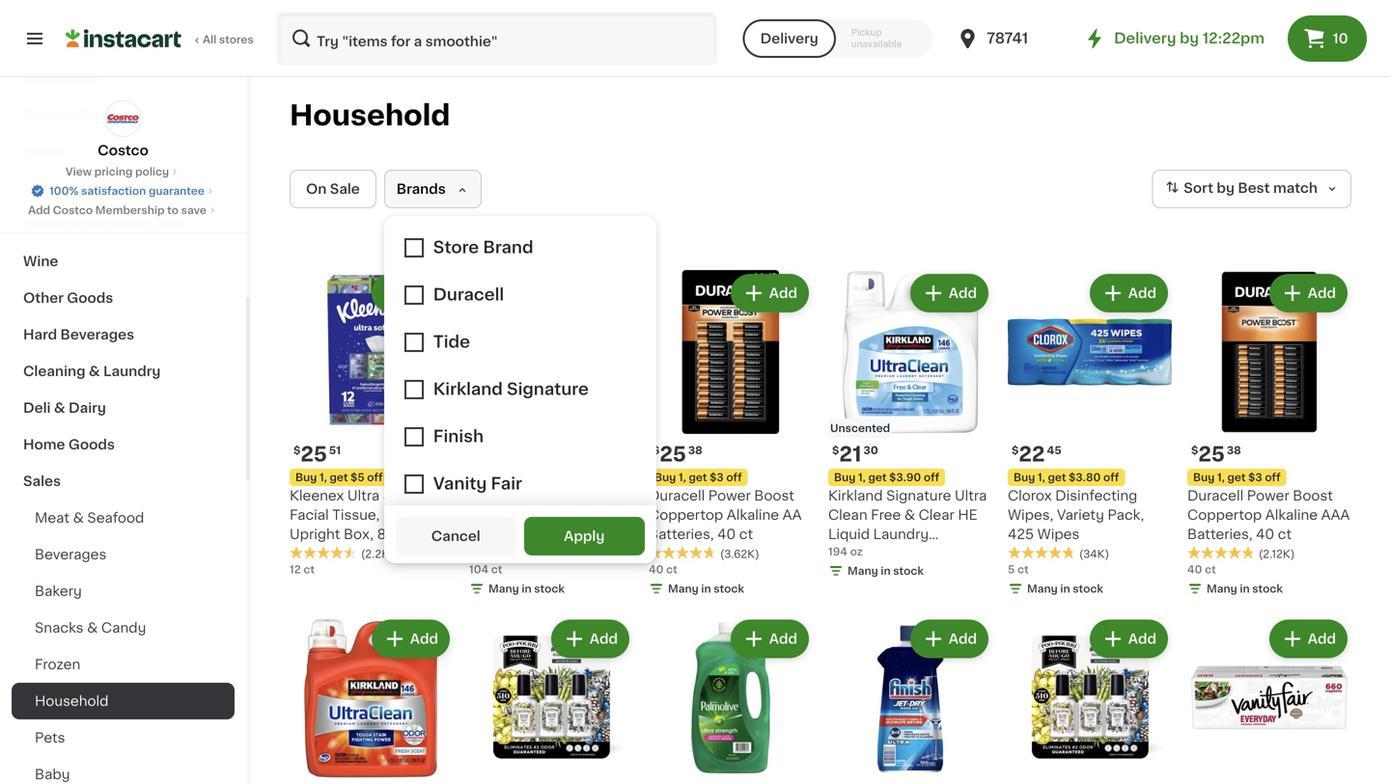 Task type: locate. For each thing, give the bounding box(es) containing it.
ultra inside tide pods plus ultra oxi laundry detergent, 104 ct
[[579, 489, 611, 503]]

many down 5 ct
[[1027, 584, 1058, 595]]

1 buy 1, get $3 off from the left
[[655, 473, 742, 483]]

many down duracell power boost coppertop alkaline aaa batteries, 40 ct
[[1207, 584, 1237, 595]]

laundry inside tide pods plus ultra oxi laundry detergent, 104 ct
[[497, 509, 553, 522]]

buy up clorox
[[1014, 473, 1035, 483]]

view pricing policy
[[66, 167, 169, 177]]

0 horizontal spatial detergent,
[[556, 509, 629, 522]]

1 horizontal spatial by
[[1217, 182, 1235, 195]]

3 buy from the left
[[655, 473, 676, 483]]

many in stock
[[848, 566, 924, 577], [489, 584, 565, 595], [668, 584, 744, 595], [1027, 584, 1103, 595], [1207, 584, 1283, 595]]

health & personal care link
[[12, 207, 235, 243]]

$ 25 38 for duracell power boost coppertop alkaline aa batteries, 40 ct
[[653, 445, 703, 465]]

boost inside duracell power boost coppertop alkaline aa batteries, 40 ct
[[754, 489, 795, 503]]

off for $ 25 51
[[367, 473, 383, 483]]

2 40 ct from the left
[[1188, 565, 1216, 575]]

kleenex
[[290, 489, 344, 503]]

1 vertical spatial goods
[[67, 292, 113, 305]]

off right $5
[[367, 473, 383, 483]]

many down 194 oz
[[848, 566, 878, 577]]

1 duracell from the left
[[649, 489, 705, 503]]

1 power from the left
[[708, 489, 751, 503]]

pack,
[[1108, 509, 1144, 522]]

aaa
[[1321, 509, 1350, 522]]

12 ct
[[290, 565, 315, 575]]

alkaline for aa
[[727, 509, 779, 522]]

many down duracell power boost coppertop alkaline aa batteries, 40 ct
[[668, 584, 699, 595]]

detergent, inside tide pods plus ultra oxi laundry detergent, 104 ct
[[556, 509, 629, 522]]

4 off from the left
[[924, 473, 940, 483]]

425
[[1008, 528, 1034, 542]]

many in stock down the (34k)
[[1027, 584, 1103, 595]]

all
[[203, 34, 217, 45]]

beverages inside the hard beverages link
[[60, 328, 134, 342]]

1 vertical spatial 194
[[828, 567, 852, 580]]

buy for $ 21 30
[[834, 473, 856, 483]]

1 40 ct from the left
[[649, 565, 678, 575]]

40 up "(2.12k)"
[[1256, 528, 1275, 542]]

1 off from the left
[[367, 473, 383, 483]]

in down duracell power boost coppertop alkaline aaa batteries, 40 ct
[[1240, 584, 1250, 595]]

off for $ 25 38
[[1265, 473, 1281, 483]]

(34k)
[[1079, 549, 1109, 560]]

12 up 12 ct
[[290, 547, 304, 561]]

2 104 from the top
[[469, 565, 489, 575]]

1 horizontal spatial alkaline
[[1266, 509, 1318, 522]]

ct inside duracell power boost coppertop alkaline aa batteries, 40 ct
[[739, 528, 753, 542]]

boost up aaa on the bottom
[[1293, 489, 1333, 503]]

get for $ 25 38
[[1228, 473, 1246, 483]]

100%
[[49, 186, 79, 196]]

0 vertical spatial costco
[[98, 144, 149, 157]]

4 get from the left
[[868, 473, 887, 483]]

(3.62k)
[[720, 549, 760, 560]]

1 vertical spatial laundry
[[497, 509, 553, 522]]

1 horizontal spatial delivery
[[1114, 31, 1176, 45]]

get up pods
[[509, 473, 528, 483]]

2 ultra from the left
[[579, 489, 611, 503]]

$ inside the $ 21 30
[[832, 446, 839, 456]]

tide pods plus ultra oxi laundry detergent, 104 ct
[[469, 489, 629, 542]]

0 horizontal spatial $ 25 38
[[653, 445, 703, 465]]

power up (3.62k)
[[708, 489, 751, 503]]

power inside duracell power boost coppertop alkaline aaa batteries, 40 ct
[[1247, 489, 1290, 503]]

ultra inside kleenex ultra soft facial tissue, 3-ply, upright box, 85 tissues, 12 ct
[[347, 489, 380, 503]]

coppertop up "(2.12k)"
[[1188, 509, 1262, 522]]

1 horizontal spatial duracell
[[1188, 489, 1244, 503]]

2 $3 from the left
[[1248, 473, 1263, 483]]

3 $ from the left
[[832, 446, 839, 456]]

many in stock down "(2.12k)"
[[1207, 584, 1283, 595]]

40 ct down duracell power boost coppertop alkaline aaa batteries, 40 ct
[[1188, 565, 1216, 575]]

4 $ from the left
[[1012, 446, 1019, 456]]

1 horizontal spatial power
[[1247, 489, 1290, 503]]

194 inside kirkland signature ultra clean free & clear he liquid laundry detergent, 146 loads, 194 fl oz
[[828, 567, 852, 580]]

ultra down $5
[[347, 489, 380, 503]]

off up plus
[[565, 473, 580, 483]]

in down duracell power boost coppertop alkaline aa batteries, 40 ct
[[701, 584, 711, 595]]

12 inside kleenex ultra soft facial tissue, 3-ply, upright box, 85 tissues, 12 ct
[[290, 547, 304, 561]]

cancel
[[431, 530, 481, 544]]

product group
[[290, 270, 454, 578], [649, 270, 813, 601], [828, 270, 993, 583], [1008, 270, 1172, 601], [1188, 270, 1352, 601], [290, 616, 454, 785], [469, 616, 633, 785], [649, 616, 813, 785], [828, 616, 993, 785], [1008, 616, 1172, 785], [1188, 616, 1352, 785]]

policy
[[135, 167, 169, 177]]

detergent, inside kirkland signature ultra clean free & clear he liquid laundry detergent, 146 loads, 194 fl oz
[[828, 547, 902, 561]]

stock down the (187)
[[534, 584, 565, 595]]

get for $ 22 45
[[1048, 473, 1066, 483]]

buy up duracell power boost coppertop alkaline aaa batteries, 40 ct
[[1193, 473, 1215, 483]]

1, up kirkland
[[858, 473, 866, 483]]

ct
[[497, 528, 511, 542], [739, 528, 753, 542], [1278, 528, 1292, 542], [307, 547, 321, 561], [303, 565, 315, 575], [491, 565, 502, 575], [666, 565, 678, 575], [1018, 565, 1029, 575], [1205, 565, 1216, 575]]

duracell inside duracell power boost coppertop alkaline aa batteries, 40 ct
[[649, 489, 705, 503]]

1 horizontal spatial buy 1, get $3 off
[[1193, 473, 1281, 483]]

1 38 from the left
[[688, 446, 703, 456]]

$ for duracell power boost coppertop alkaline aa batteries, 40 ct
[[653, 446, 660, 456]]

tissues,
[[398, 528, 453, 542]]

alkaline inside duracell power boost coppertop alkaline aa batteries, 40 ct
[[727, 509, 779, 522]]

0 horizontal spatial oz
[[850, 547, 863, 558]]

stock down "(2.12k)"
[[1252, 584, 1283, 595]]

off up duracell power boost coppertop alkaline aa batteries, 40 ct
[[726, 473, 742, 483]]

5 $ from the left
[[1191, 446, 1198, 456]]

$3.90
[[889, 473, 921, 483]]

1 1, from the left
[[320, 473, 327, 483]]

buy 1, get $3 off up duracell power boost coppertop alkaline aa batteries, 40 ct
[[655, 473, 742, 483]]

2 $ 25 38 from the left
[[1191, 445, 1241, 465]]

hard beverages
[[23, 328, 134, 342]]

by right the sort
[[1217, 182, 1235, 195]]

clorox disinfecting wipes, variety pack, 425 wipes
[[1008, 489, 1144, 542]]

0 horizontal spatial duracell
[[649, 489, 705, 503]]

1 get from the left
[[330, 473, 348, 483]]

delivery inside delivery button
[[760, 32, 818, 45]]

4 buy from the left
[[834, 473, 856, 483]]

1, for $ 21 30
[[858, 473, 866, 483]]

1 194 from the top
[[828, 547, 848, 558]]

0 horizontal spatial delivery
[[760, 32, 818, 45]]

in for duracell power boost coppertop alkaline aaa batteries, 40 ct
[[1240, 584, 1250, 595]]

costco down 100%
[[53, 205, 93, 216]]

ultra
[[347, 489, 380, 503], [579, 489, 611, 503], [955, 489, 987, 503]]

0 horizontal spatial by
[[1180, 31, 1199, 45]]

0 vertical spatial beverages
[[60, 328, 134, 342]]

variety
[[1057, 509, 1104, 522]]

1 horizontal spatial $ 25 38
[[1191, 445, 1241, 465]]

meat
[[35, 512, 70, 525]]

6 1, from the left
[[1217, 473, 1225, 483]]

in for clorox disinfecting wipes, variety pack, 425 wipes
[[1060, 584, 1070, 595]]

1 horizontal spatial 38
[[1227, 446, 1241, 456]]

1 25 from the left
[[301, 445, 327, 465]]

oz down liquid
[[850, 547, 863, 558]]

home goods link
[[12, 427, 235, 463]]

many for tide pods plus ultra oxi laundry detergent, 104 ct
[[489, 584, 519, 595]]

detergent, up apply
[[556, 509, 629, 522]]

off up signature
[[924, 473, 940, 483]]

beverages inside beverages link
[[35, 548, 107, 562]]

buy up tide in the left of the page
[[475, 473, 497, 483]]

1 $ from the left
[[294, 446, 301, 456]]

40 inside duracell power boost coppertop alkaline aa batteries, 40 ct
[[717, 528, 736, 542]]

duracell inside duracell power boost coppertop alkaline aaa batteries, 40 ct
[[1188, 489, 1244, 503]]

power for aa
[[708, 489, 751, 503]]

by for sort
[[1217, 182, 1235, 195]]

None search field
[[276, 12, 718, 66]]

get up duracell power boost coppertop alkaline aaa batteries, 40 ct
[[1228, 473, 1246, 483]]

1 horizontal spatial coppertop
[[1188, 509, 1262, 522]]

by inside field
[[1217, 182, 1235, 195]]

goods down 'dairy'
[[68, 438, 115, 452]]

goods for home goods
[[68, 438, 115, 452]]

get left $5
[[330, 473, 348, 483]]

1 horizontal spatial household
[[290, 102, 450, 129]]

get left $3.90
[[868, 473, 887, 483]]

alkaline up "(2.12k)"
[[1266, 509, 1318, 522]]

1 vertical spatial oz
[[868, 567, 884, 580]]

ultra up he
[[955, 489, 987, 503]]

2 coppertop from the left
[[1188, 509, 1262, 522]]

0 horizontal spatial power
[[708, 489, 751, 503]]

1, up pods
[[499, 473, 507, 483]]

buy
[[295, 473, 317, 483], [475, 473, 497, 483], [655, 473, 676, 483], [834, 473, 856, 483], [1014, 473, 1035, 483], [1193, 473, 1215, 483]]

1 12 from the top
[[290, 547, 304, 561]]

alkaline
[[727, 509, 779, 522], [1266, 509, 1318, 522]]

1 boost from the left
[[754, 489, 795, 503]]

buy for $ 25 51
[[295, 473, 317, 483]]

0 horizontal spatial boost
[[754, 489, 795, 503]]

duracell for duracell power boost coppertop alkaline aa batteries, 40 ct
[[649, 489, 705, 503]]

buy 1, get $3 off up duracell power boost coppertop alkaline aaa batteries, 40 ct
[[1193, 473, 1281, 483]]

2 $ from the left
[[653, 446, 660, 456]]

0 horizontal spatial batteries,
[[649, 528, 714, 542]]

&
[[59, 108, 71, 122], [73, 218, 84, 232], [89, 365, 100, 378], [54, 402, 65, 415], [904, 509, 915, 522], [73, 512, 84, 525], [87, 622, 98, 635]]

detergent,
[[556, 509, 629, 522], [828, 547, 902, 561]]

oxi
[[469, 509, 494, 522]]

stock down 146
[[893, 566, 924, 577]]

boost up aa
[[754, 489, 795, 503]]

1 horizontal spatial laundry
[[497, 509, 553, 522]]

2 horizontal spatial laundry
[[873, 528, 929, 542]]

stock down (3.62k)
[[714, 584, 744, 595]]

best
[[1238, 182, 1270, 195]]

25 left 51
[[301, 445, 327, 465]]

40 up (3.62k)
[[717, 528, 736, 542]]

& for candy
[[87, 622, 98, 635]]

get up duracell power boost coppertop alkaline aa batteries, 40 ct
[[689, 473, 707, 483]]

household up sale
[[290, 102, 450, 129]]

2 duracell from the left
[[1188, 489, 1244, 503]]

delivery inside the 'delivery by 12:22pm' link
[[1114, 31, 1176, 45]]

many for duracell power boost coppertop alkaline aaa batteries, 40 ct
[[1207, 584, 1237, 595]]

ultra right plus
[[579, 489, 611, 503]]

bakery link
[[12, 573, 235, 610]]

0 horizontal spatial ultra
[[347, 489, 380, 503]]

power inside duracell power boost coppertop alkaline aa batteries, 40 ct
[[708, 489, 751, 503]]

detergent, up fl
[[828, 547, 902, 561]]

& right deli
[[54, 402, 65, 415]]

$ 22 45
[[1012, 445, 1062, 465]]

delivery
[[1114, 31, 1176, 45], [760, 32, 818, 45]]

2 boost from the left
[[1293, 489, 1333, 503]]

2 power from the left
[[1247, 489, 1290, 503]]

25
[[301, 445, 327, 465], [660, 445, 686, 465], [1198, 445, 1225, 465]]

12 down 'upright'
[[290, 565, 301, 575]]

power
[[708, 489, 751, 503], [1247, 489, 1290, 503]]

& right meat
[[73, 512, 84, 525]]

soft
[[383, 489, 412, 503]]

many in stock down 146
[[848, 566, 924, 577]]

1 alkaline from the left
[[727, 509, 779, 522]]

deli
[[23, 402, 51, 415]]

laundry
[[103, 365, 161, 378], [497, 509, 553, 522], [873, 528, 929, 542]]

1, up duracell power boost coppertop alkaline aa batteries, 40 ct
[[679, 473, 686, 483]]

by left "12:22pm"
[[1180, 31, 1199, 45]]

get down 45
[[1048, 473, 1066, 483]]

3 1, from the left
[[679, 473, 686, 483]]

view
[[66, 167, 92, 177]]

many in stock for clorox disinfecting wipes, variety pack, 425 wipes
[[1027, 584, 1103, 595]]

coppertop inside duracell power boost coppertop alkaline aaa batteries, 40 ct
[[1188, 509, 1262, 522]]

goods for paper goods
[[67, 182, 114, 195]]

38 for duracell power boost coppertop alkaline aaa batteries, 40 ct
[[1227, 446, 1241, 456]]

buy up kleenex
[[295, 473, 317, 483]]

40 down duracell power boost coppertop alkaline aa batteries, 40 ct
[[649, 565, 664, 575]]

save
[[181, 205, 207, 216]]

0 vertical spatial by
[[1180, 31, 1199, 45]]

3 25 from the left
[[1198, 445, 1225, 465]]

snacks & candy
[[35, 622, 146, 635]]

in down tide pods plus ultra oxi laundry detergent, 104 ct
[[522, 584, 532, 595]]

power up "(2.12k)"
[[1247, 489, 1290, 503]]

meat & seafood link
[[12, 500, 235, 537]]

household link
[[12, 684, 235, 720]]

194 down liquid
[[828, 547, 848, 558]]

ultra inside kirkland signature ultra clean free & clear he liquid laundry detergent, 146 loads, 194 fl oz
[[955, 489, 987, 503]]

0 vertical spatial laundry
[[103, 365, 161, 378]]

0 vertical spatial 104
[[469, 528, 493, 542]]

0 horizontal spatial alkaline
[[727, 509, 779, 522]]

many in stock down (3.62k)
[[668, 584, 744, 595]]

many
[[848, 566, 878, 577], [489, 584, 519, 595], [668, 584, 699, 595], [1027, 584, 1058, 595], [1207, 584, 1237, 595]]

$3 up duracell power boost coppertop alkaline aaa batteries, 40 ct
[[1248, 473, 1263, 483]]

1, up kleenex
[[320, 473, 327, 483]]

many for clorox disinfecting wipes, variety pack, 425 wipes
[[1027, 584, 1058, 595]]

alkaline inside duracell power boost coppertop alkaline aaa batteries, 40 ct
[[1266, 509, 1318, 522]]

& inside "link"
[[87, 622, 98, 635]]

5 off from the left
[[1104, 473, 1119, 483]]

1 horizontal spatial 40 ct
[[1188, 565, 1216, 575]]

78741 button
[[956, 12, 1072, 66]]

off up disinfecting
[[1104, 473, 1119, 483]]

laundry inside kirkland signature ultra clean free & clear he liquid laundry detergent, 146 loads, 194 fl oz
[[873, 528, 929, 542]]

off up duracell power boost coppertop alkaline aaa batteries, 40 ct
[[1265, 473, 1281, 483]]

product group containing 22
[[1008, 270, 1172, 601]]

78741
[[987, 31, 1028, 45]]

1 buy from the left
[[295, 473, 317, 483]]

boost inside duracell power boost coppertop alkaline aaa batteries, 40 ct
[[1293, 489, 1333, 503]]

beverages up cleaning & laundry
[[60, 328, 134, 342]]

clear
[[919, 509, 955, 522]]

0 horizontal spatial 38
[[688, 446, 703, 456]]

25 up duracell power boost coppertop alkaline aaa batteries, 40 ct
[[1198, 445, 1225, 465]]

$ inside $ 22 45
[[1012, 446, 1019, 456]]

1 horizontal spatial detergent,
[[828, 547, 902, 561]]

all stores
[[203, 34, 254, 45]]

laundry down free
[[873, 528, 929, 542]]

1 $ 25 38 from the left
[[653, 445, 703, 465]]

2 alkaline from the left
[[1266, 509, 1318, 522]]

& inside kirkland signature ultra clean free & clear he liquid laundry detergent, 146 loads, 194 fl oz
[[904, 509, 915, 522]]

oz inside kirkland signature ultra clean free & clear he liquid laundry detergent, 146 loads, 194 fl oz
[[868, 567, 884, 580]]

1 coppertop from the left
[[649, 509, 723, 522]]

product group containing 21
[[828, 270, 993, 583]]

1 horizontal spatial batteries,
[[1188, 528, 1253, 542]]

1, up duracell power boost coppertop alkaline aaa batteries, 40 ct
[[1217, 473, 1225, 483]]

6 get from the left
[[1228, 473, 1246, 483]]

signature
[[886, 489, 951, 503]]

1 vertical spatial by
[[1217, 182, 1235, 195]]

38 up duracell power boost coppertop alkaline aa batteries, 40 ct
[[688, 446, 703, 456]]

22
[[1019, 445, 1045, 465]]

beverages up bakery
[[35, 548, 107, 562]]

1 horizontal spatial boost
[[1293, 489, 1333, 503]]

0 horizontal spatial $3
[[710, 473, 724, 483]]

stock for clorox disinfecting wipes, variety pack, 425 wipes
[[1073, 584, 1103, 595]]

pods
[[502, 489, 543, 503]]

laundry down pods
[[497, 509, 553, 522]]

25 up duracell power boost coppertop alkaline aa batteries, 40 ct
[[660, 445, 686, 465]]

in for duracell power boost coppertop alkaline aa batteries, 40 ct
[[701, 584, 711, 595]]

goods
[[67, 182, 114, 195], [67, 292, 113, 305], [68, 438, 115, 452]]

2 horizontal spatial ultra
[[955, 489, 987, 503]]

(187)
[[541, 549, 566, 560]]

Search field
[[278, 14, 716, 64]]

alkaline for aaa
[[1266, 509, 1318, 522]]

seafood
[[87, 512, 144, 525]]

1, for $ 25 38
[[1217, 473, 1225, 483]]

& down signature
[[904, 509, 915, 522]]

1 horizontal spatial 25
[[660, 445, 686, 465]]

buy up kirkland
[[834, 473, 856, 483]]

$3 up duracell power boost coppertop alkaline aa batteries, 40 ct
[[710, 473, 724, 483]]

0 horizontal spatial 40 ct
[[649, 565, 678, 575]]

$ for kleenex ultra soft facial tissue, 3-ply, upright box, 85 tissues, 12 ct
[[294, 446, 301, 456]]

sales link
[[12, 463, 235, 500]]

0 horizontal spatial costco
[[53, 205, 93, 216]]

5 1, from the left
[[1038, 473, 1045, 483]]

40 ct down duracell power boost coppertop alkaline aa batteries, 40 ct
[[649, 565, 678, 575]]

1 vertical spatial costco
[[53, 205, 93, 216]]

boost
[[754, 489, 795, 503], [1293, 489, 1333, 503]]

0 horizontal spatial 25
[[301, 445, 327, 465]]

2 38 from the left
[[1227, 446, 1241, 456]]

1 ultra from the left
[[347, 489, 380, 503]]

laundry down the hard beverages link
[[103, 365, 161, 378]]

buy for $ 22 45
[[1014, 473, 1035, 483]]

get
[[330, 473, 348, 483], [509, 473, 528, 483], [689, 473, 707, 483], [868, 473, 887, 483], [1048, 473, 1066, 483], [1228, 473, 1246, 483]]

2 vertical spatial laundry
[[873, 528, 929, 542]]

6 off from the left
[[1265, 473, 1281, 483]]

goods up hard beverages
[[67, 292, 113, 305]]

1, up clorox
[[1038, 473, 1045, 483]]

goods for other goods
[[67, 292, 113, 305]]

$ 25 38 up duracell power boost coppertop alkaline aaa batteries, 40 ct
[[1191, 445, 1241, 465]]

0 vertical spatial 194
[[828, 547, 848, 558]]

power for aaa
[[1247, 489, 1290, 503]]

1 vertical spatial household
[[35, 695, 109, 709]]

0 horizontal spatial buy 1, get $3 off
[[655, 473, 742, 483]]

40 ct
[[649, 565, 678, 575], [1188, 565, 1216, 575]]

& for personal
[[73, 218, 84, 232]]

104 down oxi
[[469, 528, 493, 542]]

household down the frozen
[[35, 695, 109, 709]]

coppertop up (3.62k)
[[649, 509, 723, 522]]

he
[[958, 509, 978, 522]]

& right beer
[[59, 108, 71, 122]]

1 vertical spatial 12
[[290, 565, 301, 575]]

10 button
[[1288, 15, 1367, 62]]

costco up view pricing policy link
[[98, 144, 149, 157]]

0 vertical spatial goods
[[67, 182, 114, 195]]

1 104 from the top
[[469, 528, 493, 542]]

delivery button
[[743, 19, 836, 58]]

0 horizontal spatial coppertop
[[649, 509, 723, 522]]

1 batteries, from the left
[[649, 528, 714, 542]]

2 horizontal spatial 25
[[1198, 445, 1225, 465]]

0 vertical spatial 12
[[290, 547, 304, 561]]

1 horizontal spatial ultra
[[579, 489, 611, 503]]

satisfaction
[[81, 186, 146, 196]]

cleaning
[[23, 365, 85, 378]]

5 buy from the left
[[1014, 473, 1035, 483]]

1 vertical spatial 104
[[469, 565, 489, 575]]

$ inside $ 25 51
[[294, 446, 301, 456]]

on
[[306, 182, 327, 196]]

stock
[[893, 566, 924, 577], [534, 584, 565, 595], [714, 584, 744, 595], [1073, 584, 1103, 595], [1252, 584, 1283, 595]]

2 194 from the top
[[828, 567, 852, 580]]

1 horizontal spatial $3
[[1248, 473, 1263, 483]]

(2.12k)
[[1259, 549, 1295, 560]]

cleaning & laundry
[[23, 365, 161, 378]]

boost for aaa
[[1293, 489, 1333, 503]]

stock for duracell power boost coppertop alkaline aaa batteries, 40 ct
[[1252, 584, 1283, 595]]

3 ultra from the left
[[955, 489, 987, 503]]

6 buy from the left
[[1193, 473, 1215, 483]]

$ 25 38 up duracell power boost coppertop alkaline aa batteries, 40 ct
[[653, 445, 703, 465]]

$
[[294, 446, 301, 456], [653, 446, 660, 456], [832, 446, 839, 456], [1012, 446, 1019, 456], [1191, 446, 1198, 456]]

beverages
[[60, 328, 134, 342], [35, 548, 107, 562]]

beer & cider
[[23, 108, 112, 122]]

batteries, inside duracell power boost coppertop alkaline aa batteries, 40 ct
[[649, 528, 714, 542]]

to
[[167, 205, 179, 216]]

many down 104 ct
[[489, 584, 519, 595]]

instacart logo image
[[66, 27, 182, 50]]

laundry inside cleaning & laundry link
[[103, 365, 161, 378]]

oz right fl
[[868, 567, 884, 580]]

2 25 from the left
[[660, 445, 686, 465]]

2 batteries, from the left
[[1188, 528, 1253, 542]]

85
[[377, 528, 395, 542]]

104 down "cancel" 'button'
[[469, 565, 489, 575]]

duracell
[[649, 489, 705, 503], [1188, 489, 1244, 503]]

0 vertical spatial detergent,
[[556, 509, 629, 522]]

1, for $ 25 51
[[320, 473, 327, 483]]

many in stock down the (187)
[[489, 584, 565, 595]]

$5.40
[[530, 473, 562, 483]]

1 vertical spatial beverages
[[35, 548, 107, 562]]

& up 'dairy'
[[89, 365, 100, 378]]

40
[[717, 528, 736, 542], [1256, 528, 1275, 542], [649, 565, 664, 575], [1188, 565, 1202, 575]]

get for $ 21 30
[[868, 473, 887, 483]]

& left candy
[[87, 622, 98, 635]]

goods down view
[[67, 182, 114, 195]]

delivery by 12:22pm link
[[1083, 27, 1265, 50]]

2 buy 1, get $3 off from the left
[[1193, 473, 1281, 483]]

194 left fl
[[828, 567, 852, 580]]

1 vertical spatial detergent,
[[828, 547, 902, 561]]

$ for kirkland signature ultra clean free & clear he liquid laundry detergent, 146 loads, 194 fl oz
[[832, 446, 839, 456]]

38 up duracell power boost coppertop alkaline aaa batteries, 40 ct
[[1227, 446, 1241, 456]]

4 1, from the left
[[858, 473, 866, 483]]

38 for duracell power boost coppertop alkaline aa batteries, 40 ct
[[688, 446, 703, 456]]

coppertop inside duracell power boost coppertop alkaline aa batteries, 40 ct
[[649, 509, 723, 522]]

in down wipes
[[1060, 584, 1070, 595]]

batteries, inside duracell power boost coppertop alkaline aaa batteries, 40 ct
[[1188, 528, 1253, 542]]

1 horizontal spatial oz
[[868, 567, 884, 580]]

& right health
[[73, 218, 84, 232]]

5 get from the left
[[1048, 473, 1066, 483]]

2 vertical spatial goods
[[68, 438, 115, 452]]

0 horizontal spatial laundry
[[103, 365, 161, 378]]



Task type: vqa. For each thing, say whether or not it's contained in the screenshot.
Total Home By Cvs Microwaveable Plastic Bowls's See Eligible Items button
no



Task type: describe. For each thing, give the bounding box(es) containing it.
2 buy from the left
[[475, 473, 497, 483]]

$ 25 51
[[294, 445, 341, 465]]

sort
[[1184, 182, 1214, 195]]

wine link
[[12, 243, 235, 280]]

stock for tide pods plus ultra oxi laundry detergent, 104 ct
[[534, 584, 565, 595]]

bakery
[[35, 585, 82, 599]]

beverages link
[[12, 537, 235, 573]]

paper
[[23, 182, 64, 195]]

baby
[[35, 769, 70, 782]]

health & personal care
[[23, 218, 185, 232]]

40 ct for duracell power boost coppertop alkaline aaa batteries, 40 ct
[[1188, 565, 1216, 575]]

cider
[[74, 108, 112, 122]]

kirkland signature ultra clean free & clear he liquid laundry detergent, 146 loads, 194 fl oz
[[828, 489, 987, 580]]

aa
[[783, 509, 802, 522]]

sort by
[[1184, 182, 1235, 195]]

2 off from the left
[[565, 473, 580, 483]]

104 ct
[[469, 565, 502, 575]]

in right fl
[[881, 566, 891, 577]]

electronics link
[[12, 60, 235, 97]]

buy 1, get $5.40 off
[[475, 473, 580, 483]]

$ for clorox disinfecting wipes, variety pack, 425 wipes
[[1012, 446, 1019, 456]]

buy 1, get $5 off
[[295, 473, 383, 483]]

1 $3 from the left
[[710, 473, 724, 483]]

off for $ 22 45
[[1104, 473, 1119, 483]]

100% satisfaction guarantee button
[[30, 180, 216, 199]]

off for $ 21 30
[[924, 473, 940, 483]]

home
[[23, 438, 65, 452]]

all stores link
[[66, 12, 255, 66]]

0 vertical spatial household
[[290, 102, 450, 129]]

tide
[[469, 489, 499, 503]]

in for tide pods plus ultra oxi laundry detergent, 104 ct
[[522, 584, 532, 595]]

1 horizontal spatial costco
[[98, 144, 149, 157]]

ct inside kleenex ultra soft facial tissue, 3-ply, upright box, 85 tissues, 12 ct
[[307, 547, 321, 561]]

2 get from the left
[[509, 473, 528, 483]]

3 off from the left
[[726, 473, 742, 483]]

& for seafood
[[73, 512, 84, 525]]

$ 21 30
[[832, 445, 878, 465]]

deli & dairy
[[23, 402, 106, 415]]

ct inside tide pods plus ultra oxi laundry detergent, 104 ct
[[497, 528, 511, 542]]

(2.2k)
[[361, 549, 394, 560]]

& for cider
[[59, 108, 71, 122]]

$5
[[351, 473, 365, 483]]

2 1, from the left
[[499, 473, 507, 483]]

apply
[[564, 530, 605, 544]]

facial
[[290, 509, 329, 522]]

clorox
[[1008, 489, 1052, 503]]

meat & seafood
[[35, 512, 144, 525]]

stock for duracell power boost coppertop alkaline aa batteries, 40 ct
[[714, 584, 744, 595]]

batteries, for duracell power boost coppertop alkaline aa batteries, 40 ct
[[649, 528, 714, 542]]

cancel button
[[396, 517, 516, 556]]

duracell for duracell power boost coppertop alkaline aaa batteries, 40 ct
[[1188, 489, 1244, 503]]

by for delivery
[[1180, 31, 1199, 45]]

deli & dairy link
[[12, 390, 235, 427]]

40 inside duracell power boost coppertop alkaline aaa batteries, 40 ct
[[1256, 528, 1275, 542]]

wipes
[[1038, 528, 1080, 542]]

ply,
[[398, 509, 423, 522]]

stores
[[219, 34, 254, 45]]

wipes,
[[1008, 509, 1054, 522]]

batteries, for duracell power boost coppertop alkaline aaa batteries, 40 ct
[[1188, 528, 1253, 542]]

snacks & candy link
[[12, 610, 235, 647]]

many for duracell power boost coppertop alkaline aa batteries, 40 ct
[[668, 584, 699, 595]]

many in stock for duracell power boost coppertop alkaline aaa batteries, 40 ct
[[1207, 584, 1283, 595]]

cleaning & laundry link
[[12, 353, 235, 390]]

health
[[23, 218, 69, 232]]

ct inside duracell power boost coppertop alkaline aaa batteries, 40 ct
[[1278, 528, 1292, 542]]

delivery for delivery
[[760, 32, 818, 45]]

beer
[[23, 108, 56, 122]]

$ for duracell power boost coppertop alkaline aaa batteries, 40 ct
[[1191, 446, 1198, 456]]

25 for kleenex ultra soft facial tissue, 3-ply, upright box, 85 tissues, 12 ct
[[301, 445, 327, 465]]

other
[[23, 292, 64, 305]]

1, for $ 22 45
[[1038, 473, 1045, 483]]

& for laundry
[[89, 365, 100, 378]]

hard beverages link
[[12, 317, 235, 353]]

51
[[329, 446, 341, 456]]

hard
[[23, 328, 57, 342]]

boost for aa
[[754, 489, 795, 503]]

on sale
[[306, 182, 360, 196]]

buy for $ 25 38
[[1193, 473, 1215, 483]]

liquor link
[[12, 133, 235, 170]]

& for dairy
[[54, 402, 65, 415]]

membership
[[95, 205, 165, 216]]

coppertop for duracell power boost coppertop alkaline aaa batteries, 40 ct
[[1188, 509, 1262, 522]]

pets
[[35, 732, 65, 745]]

apply button
[[524, 517, 645, 556]]

candy
[[101, 622, 146, 635]]

25 for duracell power boost coppertop alkaline aaa batteries, 40 ct
[[1198, 445, 1225, 465]]

40 ct for duracell power boost coppertop alkaline aa batteries, 40 ct
[[649, 565, 678, 575]]

100% satisfaction guarantee
[[49, 186, 205, 196]]

$ 25 38 for duracell power boost coppertop alkaline aaa batteries, 40 ct
[[1191, 445, 1241, 465]]

unscented
[[830, 423, 890, 434]]

plus
[[546, 489, 575, 503]]

kirkland
[[828, 489, 883, 503]]

frozen link
[[12, 647, 235, 684]]

dairy
[[69, 402, 106, 415]]

service type group
[[743, 19, 933, 58]]

get for $ 25 51
[[330, 473, 348, 483]]

free
[[871, 509, 901, 522]]

add costco membership to save
[[28, 205, 207, 216]]

duracell power boost coppertop alkaline aa batteries, 40 ct
[[649, 489, 802, 542]]

kleenex ultra soft facial tissue, 3-ply, upright box, 85 tissues, 12 ct
[[290, 489, 453, 561]]

costco logo image
[[105, 100, 141, 137]]

Best match Sort by field
[[1152, 170, 1352, 209]]

beer & cider link
[[12, 97, 235, 133]]

0 vertical spatial oz
[[850, 547, 863, 558]]

0 horizontal spatial household
[[35, 695, 109, 709]]

many in stock for duracell power boost coppertop alkaline aa batteries, 40 ct
[[668, 584, 744, 595]]

21
[[839, 445, 862, 465]]

40 down duracell power boost coppertop alkaline aaa batteries, 40 ct
[[1188, 565, 1202, 575]]

104 inside tide pods plus ultra oxi laundry detergent, 104 ct
[[469, 528, 493, 542]]

3-
[[383, 509, 398, 522]]

delivery for delivery by 12:22pm
[[1114, 31, 1176, 45]]

view pricing policy link
[[66, 164, 181, 180]]

45
[[1047, 446, 1062, 456]]

many in stock for tide pods plus ultra oxi laundry detergent, 104 ct
[[489, 584, 565, 595]]

box,
[[344, 528, 374, 542]]

wine
[[23, 255, 58, 268]]

liquor
[[23, 145, 68, 158]]

paper goods link
[[12, 170, 235, 207]]

match
[[1273, 182, 1318, 195]]

$3.80
[[1069, 473, 1101, 483]]

2 12 from the top
[[290, 565, 301, 575]]

loads,
[[932, 547, 972, 561]]

coppertop for duracell power boost coppertop alkaline aa batteries, 40 ct
[[649, 509, 723, 522]]

3 get from the left
[[689, 473, 707, 483]]

25 for duracell power boost coppertop alkaline aa batteries, 40 ct
[[660, 445, 686, 465]]

care
[[152, 218, 185, 232]]



